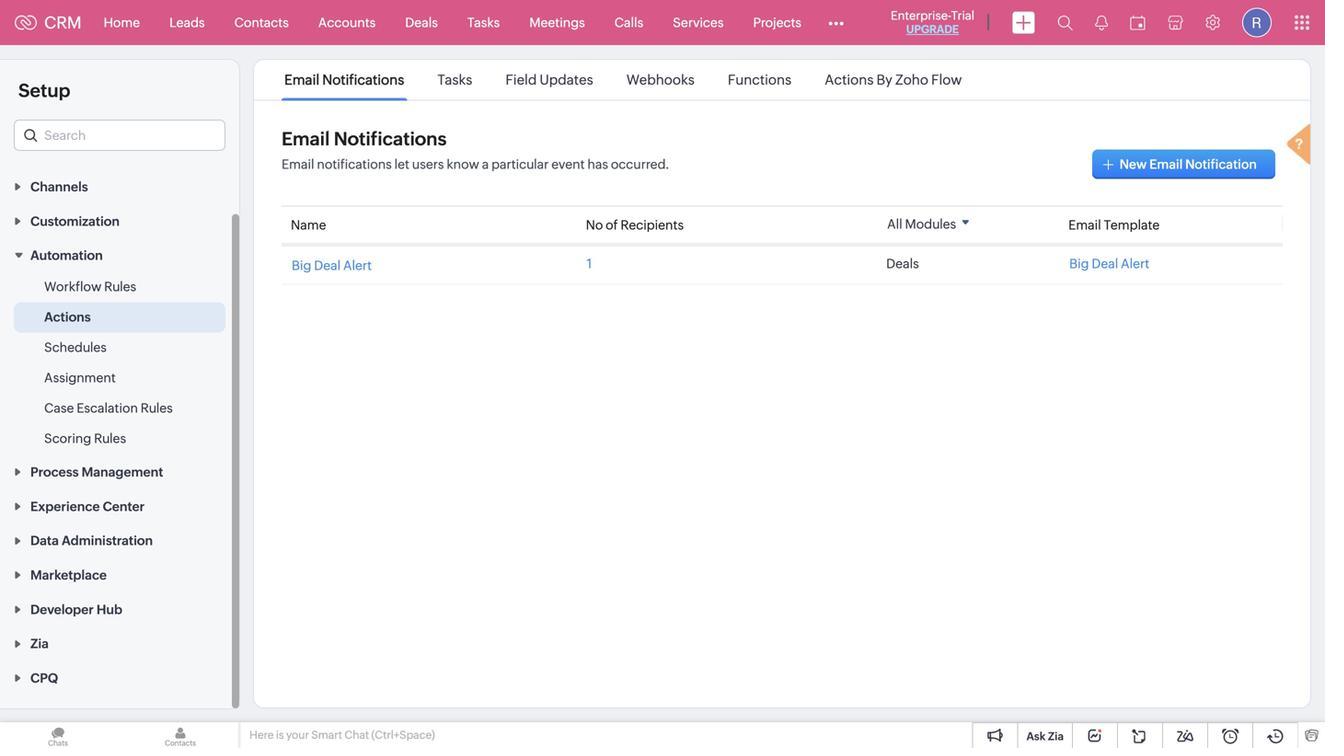 Task type: vqa. For each thing, say whether or not it's contained in the screenshot.
Leads
yes



Task type: describe. For each thing, give the bounding box(es) containing it.
1 horizontal spatial big deal alert link
[[1070, 256, 1273, 271]]

accounts link
[[304, 0, 391, 45]]

zia button
[[0, 626, 239, 661]]

list containing email notifications
[[268, 60, 979, 100]]

chats image
[[0, 723, 116, 749]]

meetings
[[530, 15, 585, 30]]

1 horizontal spatial big
[[1070, 256, 1090, 271]]

actions by zoho flow
[[825, 72, 963, 88]]

0 horizontal spatial deals
[[405, 15, 438, 30]]

automation
[[30, 248, 103, 263]]

developer hub button
[[0, 592, 239, 626]]

1 vertical spatial rules
[[141, 401, 173, 416]]

cpq
[[30, 671, 58, 686]]

is
[[276, 729, 284, 742]]

process management
[[30, 465, 163, 480]]

1 horizontal spatial deals
[[887, 256, 920, 271]]

1 vertical spatial tasks link
[[435, 72, 475, 88]]

calls link
[[600, 0, 659, 45]]

actions link
[[44, 308, 91, 327]]

crm link
[[15, 13, 82, 32]]

projects
[[754, 15, 802, 30]]

0 horizontal spatial alert
[[343, 258, 372, 273]]

notifications
[[317, 157, 392, 172]]

chat
[[345, 729, 369, 742]]

case
[[44, 401, 74, 416]]

(ctrl+space)
[[372, 729, 435, 742]]

upgrade
[[907, 23, 960, 35]]

1 link
[[587, 256, 592, 271]]

scoring
[[44, 432, 91, 446]]

0 horizontal spatial big deal alert
[[292, 258, 372, 273]]

0 horizontal spatial big deal alert link
[[292, 258, 372, 273]]

management
[[82, 465, 163, 480]]

calls
[[615, 15, 644, 30]]

all
[[888, 217, 903, 232]]

0 horizontal spatial big
[[292, 258, 312, 273]]

contacts image
[[122, 723, 238, 749]]

developer hub
[[30, 603, 122, 617]]

marketplace button
[[0, 558, 239, 592]]

experience center button
[[0, 489, 239, 523]]

crm
[[44, 13, 82, 32]]

no of recipients
[[586, 218, 684, 233]]

home link
[[89, 0, 155, 45]]

services
[[673, 15, 724, 30]]

administration
[[62, 534, 153, 549]]

email for email notifications new email notification
[[282, 128, 330, 150]]

Search text field
[[15, 121, 225, 150]]

1 horizontal spatial deal
[[1092, 256, 1119, 271]]

field updates link
[[503, 72, 596, 88]]

notification
[[1186, 157, 1258, 172]]

experience center
[[30, 499, 145, 514]]

experience
[[30, 499, 100, 514]]

customization button
[[0, 204, 239, 238]]

smart
[[312, 729, 343, 742]]

actions by zoho flow link
[[822, 72, 965, 88]]

create menu image
[[1013, 12, 1036, 34]]

ask zia
[[1027, 731, 1064, 743]]

Other Modules field
[[817, 8, 856, 37]]

rules for workflow rules
[[104, 280, 136, 294]]

1 horizontal spatial big deal alert
[[1070, 256, 1150, 271]]

email for email template
[[1069, 218, 1102, 233]]

new
[[1120, 157, 1148, 172]]

center
[[103, 499, 145, 514]]

0 vertical spatial tasks link
[[453, 0, 515, 45]]

calendar image
[[1131, 15, 1146, 30]]

know
[[447, 157, 480, 172]]

hub
[[97, 603, 122, 617]]

home
[[104, 15, 140, 30]]

enterprise-trial upgrade
[[891, 9, 975, 35]]

flow
[[932, 72, 963, 88]]

All Modules field
[[881, 215, 977, 233]]

email for email notifications
[[285, 72, 320, 88]]

search image
[[1058, 15, 1074, 30]]

workflow rules
[[44, 280, 136, 294]]

logo image
[[15, 15, 37, 30]]

email notifications new email notification
[[282, 128, 1258, 172]]

services link
[[659, 0, 739, 45]]

automation button
[[0, 238, 239, 272]]

1 vertical spatial zia
[[1049, 731, 1064, 743]]

email notifications link
[[282, 72, 407, 88]]

profile image
[[1243, 8, 1273, 37]]

signals element
[[1085, 0, 1120, 45]]

deals link
[[391, 0, 453, 45]]

tasks inside 'link'
[[468, 15, 500, 30]]

0 horizontal spatial deal
[[314, 258, 341, 273]]



Task type: locate. For each thing, give the bounding box(es) containing it.
data administration button
[[0, 523, 239, 558]]

tasks left field
[[438, 72, 473, 88]]

accounts
[[318, 15, 376, 30]]

webhooks link
[[624, 72, 698, 88]]

email left the "notifications"
[[282, 157, 315, 172]]

big deal alert link
[[1070, 256, 1273, 271], [292, 258, 372, 273]]

marketplace
[[30, 568, 107, 583]]

case escalation rules
[[44, 401, 173, 416]]

1 vertical spatial tasks
[[438, 72, 473, 88]]

zoho
[[896, 72, 929, 88]]

enterprise-
[[891, 9, 952, 23]]

notifications inside email notifications new email notification
[[334, 128, 447, 150]]

big deal alert down email template
[[1070, 256, 1150, 271]]

case escalation rules link
[[44, 399, 173, 418]]

email notifications let users know a particular event has occurred.
[[282, 157, 669, 172]]

email for email notifications let users know a particular event has occurred.
[[282, 157, 315, 172]]

email template
[[1069, 218, 1161, 233]]

deal down name
[[314, 258, 341, 273]]

leads
[[170, 15, 205, 30]]

contacts link
[[220, 0, 304, 45]]

new email notification button
[[1093, 150, 1276, 179]]

here
[[250, 729, 274, 742]]

zia up cpq
[[30, 637, 49, 652]]

deals right accounts link
[[405, 15, 438, 30]]

channels button
[[0, 169, 239, 204]]

of
[[606, 218, 618, 233]]

tasks right the deals link
[[468, 15, 500, 30]]

workflow rules link
[[44, 278, 136, 296]]

zia right ask
[[1049, 731, 1064, 743]]

0 vertical spatial zia
[[30, 637, 49, 652]]

zia
[[30, 637, 49, 652], [1049, 731, 1064, 743]]

let
[[395, 157, 410, 172]]

meetings link
[[515, 0, 600, 45]]

deals
[[405, 15, 438, 30], [887, 256, 920, 271]]

no
[[586, 218, 603, 233]]

1 horizontal spatial actions
[[825, 72, 874, 88]]

template
[[1105, 218, 1161, 233]]

actions inside automation region
[[44, 310, 91, 325]]

here is your smart chat (ctrl+space)
[[250, 729, 435, 742]]

webhooks
[[627, 72, 695, 88]]

rules for scoring rules
[[94, 432, 126, 446]]

assignment
[[44, 371, 116, 386]]

customization
[[30, 214, 120, 229]]

tasks link left field
[[435, 72, 475, 88]]

big deal alert down name
[[292, 258, 372, 273]]

assignment link
[[44, 369, 116, 387]]

functions
[[728, 72, 792, 88]]

escalation
[[77, 401, 138, 416]]

has
[[588, 157, 609, 172]]

schedules
[[44, 340, 107, 355]]

1 horizontal spatial zia
[[1049, 731, 1064, 743]]

1
[[587, 256, 592, 271]]

particular
[[492, 157, 549, 172]]

notifications for email notifications new email notification
[[334, 128, 447, 150]]

actions
[[825, 72, 874, 88], [44, 310, 91, 325]]

None field
[[14, 120, 226, 151]]

signals image
[[1096, 15, 1109, 30]]

zia inside dropdown button
[[30, 637, 49, 652]]

tasks inside list
[[438, 72, 473, 88]]

0 horizontal spatial zia
[[30, 637, 49, 652]]

email notifications
[[285, 72, 405, 88]]

notifications up let
[[334, 128, 447, 150]]

trial
[[952, 9, 975, 23]]

email down contacts
[[285, 72, 320, 88]]

updates
[[540, 72, 594, 88]]

big down name
[[292, 258, 312, 273]]

deal down email template
[[1092, 256, 1119, 271]]

contacts
[[234, 15, 289, 30]]

2 vertical spatial rules
[[94, 432, 126, 446]]

1 vertical spatial actions
[[44, 310, 91, 325]]

0 vertical spatial tasks
[[468, 15, 500, 30]]

notifications down accounts
[[322, 72, 405, 88]]

0 vertical spatial notifications
[[322, 72, 405, 88]]

by
[[877, 72, 893, 88]]

functions link
[[725, 72, 795, 88]]

users
[[412, 157, 444, 172]]

automation region
[[0, 272, 239, 455]]

occurred.
[[611, 157, 669, 172]]

big deal alert link down name
[[292, 258, 372, 273]]

rules down case escalation rules link
[[94, 432, 126, 446]]

your
[[286, 729, 309, 742]]

field
[[506, 72, 537, 88]]

1 vertical spatial notifications
[[334, 128, 447, 150]]

name
[[291, 218, 326, 233]]

1 horizontal spatial alert
[[1122, 256, 1150, 271]]

list
[[268, 60, 979, 100]]

actions down workflow
[[44, 310, 91, 325]]

alert
[[1122, 256, 1150, 271], [343, 258, 372, 273]]

1 vertical spatial deals
[[887, 256, 920, 271]]

actions for actions
[[44, 310, 91, 325]]

workflow
[[44, 280, 102, 294]]

profile element
[[1232, 0, 1284, 45]]

all modules
[[888, 217, 957, 232]]

email right new
[[1150, 157, 1184, 172]]

setup
[[18, 80, 70, 101]]

ask
[[1027, 731, 1046, 743]]

data
[[30, 534, 59, 549]]

0 vertical spatial deals
[[405, 15, 438, 30]]

modules
[[906, 217, 957, 232]]

actions for actions by zoho flow
[[825, 72, 874, 88]]

channels
[[30, 180, 88, 194]]

tasks link
[[453, 0, 515, 45], [435, 72, 475, 88]]

create menu element
[[1002, 0, 1047, 45]]

process
[[30, 465, 79, 480]]

recipients
[[621, 218, 684, 233]]

notifications for email notifications
[[322, 72, 405, 88]]

rules inside "link"
[[94, 432, 126, 446]]

schedules link
[[44, 339, 107, 357]]

rules
[[104, 280, 136, 294], [141, 401, 173, 416], [94, 432, 126, 446]]

rules right escalation
[[141, 401, 173, 416]]

0 horizontal spatial actions
[[44, 310, 91, 325]]

tasks
[[468, 15, 500, 30], [438, 72, 473, 88]]

data administration
[[30, 534, 153, 549]]

projects link
[[739, 0, 817, 45]]

0 vertical spatial actions
[[825, 72, 874, 88]]

a
[[482, 157, 489, 172]]

deals down all
[[887, 256, 920, 271]]

search element
[[1047, 0, 1085, 45]]

rules down 'automation' dropdown button
[[104, 280, 136, 294]]

0 vertical spatial rules
[[104, 280, 136, 294]]

scoring rules link
[[44, 430, 126, 448]]

process management button
[[0, 455, 239, 489]]

actions left the by
[[825, 72, 874, 88]]

email
[[285, 72, 320, 88], [282, 128, 330, 150], [282, 157, 315, 172], [1150, 157, 1184, 172], [1069, 218, 1102, 233]]

field updates
[[506, 72, 594, 88]]

email up the "notifications"
[[282, 128, 330, 150]]

tasks link up field
[[453, 0, 515, 45]]

email left template
[[1069, 218, 1102, 233]]

developer
[[30, 603, 94, 617]]

big deal alert link down template
[[1070, 256, 1273, 271]]

notifications
[[322, 72, 405, 88], [334, 128, 447, 150]]

big down email template
[[1070, 256, 1090, 271]]



